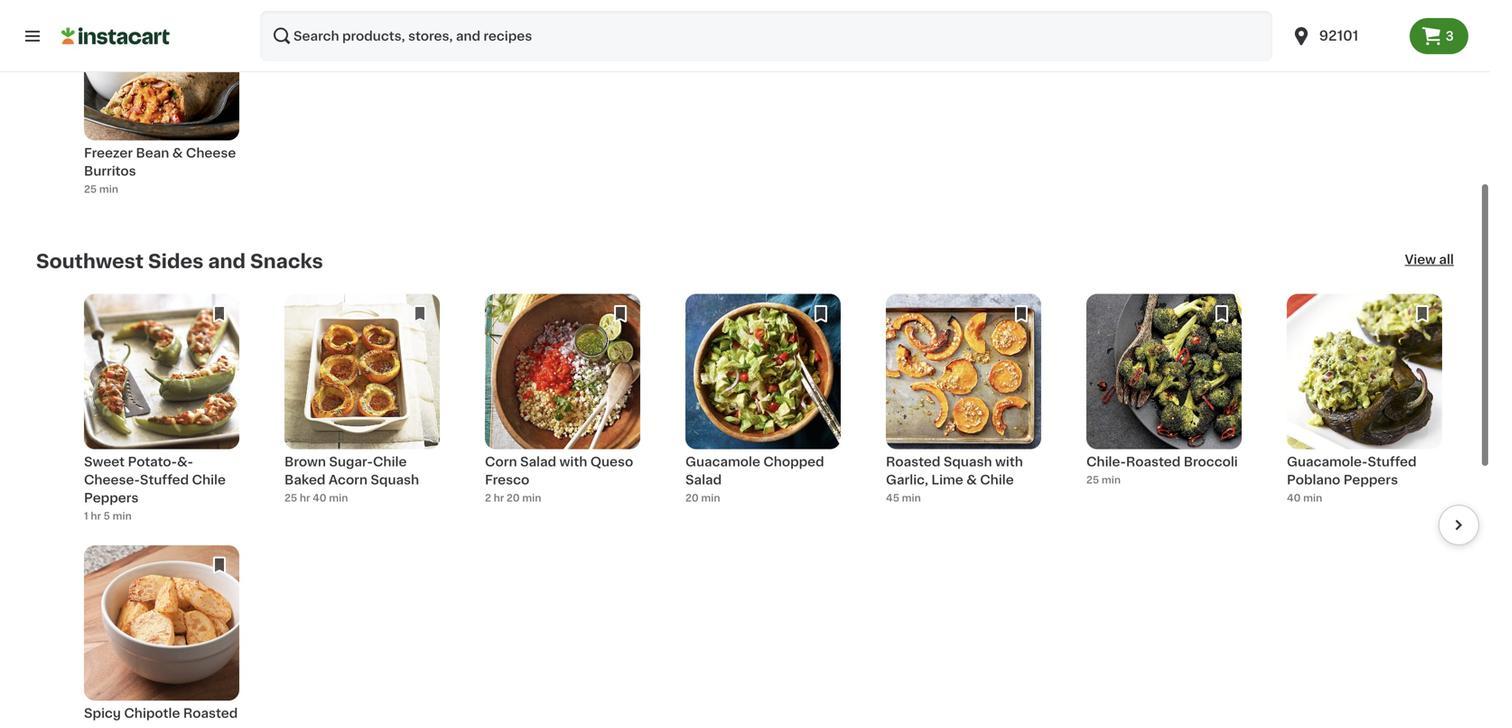 Task type: describe. For each thing, give the bounding box(es) containing it.
poblano
[[1288, 474, 1341, 487]]

recipe card group containing guacamole chopped salad
[[686, 294, 841, 516]]

recipe card group containing spicy chipotle roasted potatoes
[[84, 546, 239, 726]]

and
[[208, 252, 246, 271]]

recipe card group containing guacamole-stuffed poblano peppers
[[1288, 294, 1443, 516]]

recipe card group containing roasted squash with garlic, lime & chile
[[886, 294, 1042, 516]]

min down chile-
[[1102, 475, 1121, 485]]

spicy chipotle roasted potatoes link
[[84, 546, 239, 726]]

hr for brown sugar-chile baked acorn squash
[[300, 493, 310, 503]]

chile inside roasted squash with garlic, lime & chile
[[981, 474, 1014, 487]]

squash inside roasted squash with garlic, lime & chile
[[944, 456, 993, 468]]

stuffed inside guacamole-stuffed poblano peppers
[[1368, 456, 1417, 468]]

3
[[1446, 30, 1455, 42]]

chile-
[[1087, 456, 1127, 468]]

brown sugar-chile baked acorn squash
[[285, 456, 419, 487]]

all
[[1440, 253, 1455, 266]]

view all
[[1406, 253, 1455, 266]]

recipe card group containing sweet potato-&- cheese-stuffed chile peppers
[[84, 294, 239, 524]]

sweet
[[84, 456, 125, 468]]

sweet potato-&- cheese-stuffed chile peppers
[[84, 456, 226, 505]]

25 for freezer bean & cheese burritos
[[84, 184, 97, 194]]

view
[[1406, 253, 1437, 266]]

lime
[[932, 474, 964, 487]]

& inside freezer bean & cheese burritos
[[172, 147, 183, 159]]

5
[[104, 511, 110, 521]]

2
[[485, 493, 492, 503]]

recipe card group containing chile-roasted broccoli
[[1087, 294, 1242, 516]]

cheese-
[[84, 474, 140, 487]]

92101 button
[[1280, 11, 1410, 61]]

peppers inside sweet potato-&- cheese-stuffed chile peppers
[[84, 492, 139, 505]]

25 hr 40 min
[[285, 493, 348, 503]]

3 button
[[1410, 18, 1469, 54]]

2 20 from the left
[[686, 493, 699, 503]]

snacks
[[250, 252, 323, 271]]

2 hr 20 min
[[485, 493, 542, 503]]

40 min
[[1288, 493, 1323, 503]]

Search field
[[260, 11, 1273, 61]]

min down poblano
[[1304, 493, 1323, 503]]

hr for sweet potato-&- cheese-stuffed chile peppers
[[91, 511, 101, 521]]

corn salad with queso fresco
[[485, 456, 634, 487]]

sides
[[148, 252, 204, 271]]

25 min for chile-roasted broccoli
[[1087, 475, 1121, 485]]

baked
[[285, 474, 326, 487]]

burritos
[[84, 165, 136, 177]]

fresco
[[485, 474, 530, 487]]

25 for brown sugar-chile baked acorn squash
[[285, 493, 297, 503]]

potatoes
[[84, 725, 143, 726]]

freezer
[[84, 147, 133, 159]]

bean
[[136, 147, 169, 159]]

squash inside brown sugar-chile baked acorn squash
[[371, 474, 419, 487]]

min down acorn
[[329, 493, 348, 503]]

guacamole chopped salad
[[686, 456, 825, 487]]

45
[[886, 493, 900, 503]]

chile-roasted broccoli
[[1087, 456, 1239, 468]]

25 min for freezer bean & cheese burritos
[[84, 184, 118, 194]]

salad inside guacamole chopped salad
[[686, 474, 722, 487]]

cheese
[[186, 147, 236, 159]]



Task type: locate. For each thing, give the bounding box(es) containing it.
40 down poblano
[[1288, 493, 1302, 503]]

peppers
[[1344, 474, 1399, 487], [84, 492, 139, 505]]

chile right lime
[[981, 474, 1014, 487]]

spicy chipotle roasted potatoes
[[84, 707, 238, 726]]

min down the burritos
[[99, 184, 118, 194]]

25 min
[[84, 184, 118, 194], [1087, 475, 1121, 485]]

45 min
[[886, 493, 921, 503]]

25 min down the burritos
[[84, 184, 118, 194]]

0 vertical spatial 25
[[84, 184, 97, 194]]

0 vertical spatial peppers
[[1344, 474, 1399, 487]]

1 horizontal spatial hr
[[300, 493, 310, 503]]

40
[[313, 493, 327, 503], [1288, 493, 1302, 503]]

recipe card group containing corn salad with queso fresco
[[485, 294, 641, 516]]

0 horizontal spatial salad
[[520, 456, 557, 468]]

0 horizontal spatial with
[[560, 456, 588, 468]]

view all link
[[1406, 251, 1455, 272]]

1 horizontal spatial stuffed
[[1368, 456, 1417, 468]]

1 vertical spatial &
[[967, 474, 978, 487]]

0 vertical spatial 25 min
[[84, 184, 118, 194]]

25
[[84, 184, 97, 194], [1087, 475, 1100, 485], [285, 493, 297, 503]]

1 horizontal spatial 40
[[1288, 493, 1302, 503]]

1 horizontal spatial with
[[996, 456, 1024, 468]]

stuffed
[[1368, 456, 1417, 468], [140, 474, 189, 487]]

garlic,
[[886, 474, 929, 487]]

0 horizontal spatial chile
[[192, 474, 226, 487]]

chile
[[373, 456, 407, 468], [192, 474, 226, 487], [981, 474, 1014, 487]]

0 horizontal spatial 25
[[84, 184, 97, 194]]

25 for chile-roasted broccoli
[[1087, 475, 1100, 485]]

stuffed inside sweet potato-&- cheese-stuffed chile peppers
[[140, 474, 189, 487]]

guacamole-stuffed poblano peppers
[[1288, 456, 1417, 487]]

20
[[507, 493, 520, 503], [686, 493, 699, 503]]

spicy
[[84, 707, 121, 720]]

chile right brown on the bottom of the page
[[373, 456, 407, 468]]

guacamole-
[[1288, 456, 1368, 468]]

25 min down chile-
[[1087, 475, 1121, 485]]

1 20 from the left
[[507, 493, 520, 503]]

1 vertical spatial 25 min
[[1087, 475, 1121, 485]]

1 vertical spatial stuffed
[[140, 474, 189, 487]]

2 horizontal spatial hr
[[494, 493, 504, 503]]

min right 5
[[113, 511, 132, 521]]

0 vertical spatial squash
[[944, 456, 993, 468]]

salad
[[520, 456, 557, 468], [686, 474, 722, 487]]

min
[[99, 184, 118, 194], [1102, 475, 1121, 485], [329, 493, 348, 503], [523, 493, 542, 503], [702, 493, 721, 503], [902, 493, 921, 503], [1304, 493, 1323, 503], [113, 511, 132, 521]]

20 min
[[686, 493, 721, 503]]

peppers down cheese-
[[84, 492, 139, 505]]

with inside corn salad with queso fresco
[[560, 456, 588, 468]]

2 40 from the left
[[1288, 493, 1302, 503]]

0 horizontal spatial roasted
[[183, 707, 238, 720]]

salad up the "fresco"
[[520, 456, 557, 468]]

chile inside sweet potato-&- cheese-stuffed chile peppers
[[192, 474, 226, 487]]

1
[[84, 511, 88, 521]]

1 horizontal spatial roasted
[[886, 456, 941, 468]]

1 horizontal spatial squash
[[944, 456, 993, 468]]

hr right 1
[[91, 511, 101, 521]]

min down 'garlic,'
[[902, 493, 921, 503]]

1 vertical spatial peppers
[[84, 492, 139, 505]]

None search field
[[260, 11, 1273, 61]]

1 horizontal spatial 25 min
[[1087, 475, 1121, 485]]

chile inside brown sugar-chile baked acorn squash
[[373, 456, 407, 468]]

hr for corn salad with queso fresco
[[494, 493, 504, 503]]

1 horizontal spatial peppers
[[1344, 474, 1399, 487]]

0 vertical spatial &
[[172, 147, 183, 159]]

corn
[[485, 456, 517, 468]]

0 horizontal spatial stuffed
[[140, 474, 189, 487]]

southwest
[[36, 252, 144, 271]]

acorn
[[329, 474, 368, 487]]

20 down guacamole
[[686, 493, 699, 503]]

2 horizontal spatial 25
[[1087, 475, 1100, 485]]

chopped
[[764, 456, 825, 468]]

0 horizontal spatial squash
[[371, 474, 419, 487]]

chipotle
[[124, 707, 180, 720]]

&
[[172, 147, 183, 159], [967, 474, 978, 487]]

25 down baked
[[285, 493, 297, 503]]

25 min inside recipe card group
[[1087, 475, 1121, 485]]

92101 button
[[1291, 11, 1399, 61]]

with
[[560, 456, 588, 468], [996, 456, 1024, 468]]

with for salad
[[560, 456, 588, 468]]

freezer bean & cheese burritos
[[84, 147, 236, 177]]

min down guacamole
[[702, 493, 721, 503]]

0 horizontal spatial hr
[[91, 511, 101, 521]]

roasted inside spicy chipotle roasted potatoes
[[183, 707, 238, 720]]

2 vertical spatial 25
[[285, 493, 297, 503]]

0 horizontal spatial 40
[[313, 493, 327, 503]]

25 down the burritos
[[84, 184, 97, 194]]

squash right acorn
[[371, 474, 419, 487]]

roasted
[[886, 456, 941, 468], [1127, 456, 1181, 468], [183, 707, 238, 720]]

1 vertical spatial 25
[[1087, 475, 1100, 485]]

20 down the "fresco"
[[507, 493, 520, 503]]

peppers down guacamole-
[[1344, 474, 1399, 487]]

92101
[[1320, 29, 1359, 42]]

& right bean
[[172, 147, 183, 159]]

roasted right chipotle
[[183, 707, 238, 720]]

with for squash
[[996, 456, 1024, 468]]

sugar-
[[329, 456, 373, 468]]

salad inside corn salad with queso fresco
[[520, 456, 557, 468]]

broccoli
[[1184, 456, 1239, 468]]

& inside roasted squash with garlic, lime & chile
[[967, 474, 978, 487]]

0 vertical spatial stuffed
[[1368, 456, 1417, 468]]

1 horizontal spatial 25
[[285, 493, 297, 503]]

hr right 2
[[494, 493, 504, 503]]

hr
[[300, 493, 310, 503], [494, 493, 504, 503], [91, 511, 101, 521]]

40 down baked
[[313, 493, 327, 503]]

instacart logo image
[[61, 25, 170, 47]]

chile down &-
[[192, 474, 226, 487]]

squash up lime
[[944, 456, 993, 468]]

1 vertical spatial squash
[[371, 474, 419, 487]]

0 horizontal spatial 25 min
[[84, 184, 118, 194]]

salad up the 20 min
[[686, 474, 722, 487]]

recipe card group containing brown sugar-chile baked acorn squash
[[285, 294, 440, 516]]

southwest sides and snacks
[[36, 252, 323, 271]]

0 horizontal spatial 20
[[507, 493, 520, 503]]

0 vertical spatial salad
[[520, 456, 557, 468]]

1 horizontal spatial salad
[[686, 474, 722, 487]]

2 horizontal spatial chile
[[981, 474, 1014, 487]]

2 horizontal spatial roasted
[[1127, 456, 1181, 468]]

queso
[[591, 456, 634, 468]]

1 horizontal spatial 20
[[686, 493, 699, 503]]

1 horizontal spatial chile
[[373, 456, 407, 468]]

hr down baked
[[300, 493, 310, 503]]

& right lime
[[967, 474, 978, 487]]

1 40 from the left
[[313, 493, 327, 503]]

1 with from the left
[[560, 456, 588, 468]]

with inside roasted squash with garlic, lime & chile
[[996, 456, 1024, 468]]

&-
[[177, 456, 193, 468]]

item carousel region
[[36, 294, 1480, 726]]

0 horizontal spatial &
[[172, 147, 183, 159]]

1 horizontal spatial &
[[967, 474, 978, 487]]

0 horizontal spatial peppers
[[84, 492, 139, 505]]

min down the "fresco"
[[523, 493, 542, 503]]

25 down chile-
[[1087, 475, 1100, 485]]

roasted inside roasted squash with garlic, lime & chile
[[886, 456, 941, 468]]

peppers inside guacamole-stuffed poblano peppers
[[1344, 474, 1399, 487]]

roasted left broccoli
[[1127, 456, 1181, 468]]

roasted up 'garlic,'
[[886, 456, 941, 468]]

1 hr 5 min
[[84, 511, 132, 521]]

recipe card group
[[84, 294, 239, 524], [285, 294, 440, 516], [485, 294, 641, 516], [686, 294, 841, 516], [886, 294, 1042, 516], [1087, 294, 1242, 516], [1288, 294, 1443, 516], [84, 546, 239, 726]]

guacamole
[[686, 456, 761, 468]]

1 vertical spatial salad
[[686, 474, 722, 487]]

squash
[[944, 456, 993, 468], [371, 474, 419, 487]]

brown
[[285, 456, 326, 468]]

2 with from the left
[[996, 456, 1024, 468]]

roasted squash with garlic, lime & chile
[[886, 456, 1024, 487]]

potato-
[[128, 456, 177, 468]]



Task type: vqa. For each thing, say whether or not it's contained in the screenshot.
Sweet
yes



